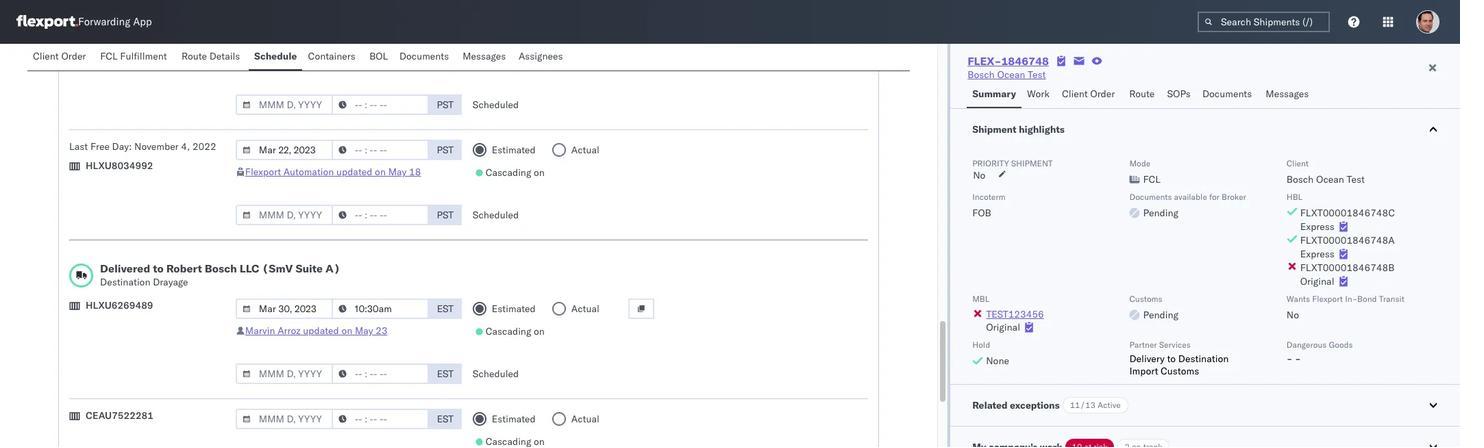 Task type: describe. For each thing, give the bounding box(es) containing it.
in-
[[1345, 294, 1358, 304]]

fcl for fcl fulfillment
[[100, 50, 118, 62]]

summary button
[[967, 82, 1022, 108]]

app
[[133, 15, 152, 28]]

estimated for -- : -- -- text field related to est
[[492, 303, 536, 315]]

assignees button
[[513, 44, 571, 71]]

a)
[[325, 262, 340, 275]]

flexport. image
[[16, 15, 78, 29]]

day:
[[112, 140, 132, 153]]

flex-
[[968, 54, 1001, 68]]

flxt00001846748b
[[1300, 262, 1395, 274]]

-- : -- -- text field for pst
[[332, 29, 429, 50]]

work button
[[1022, 82, 1057, 108]]

route for route details
[[182, 50, 207, 62]]

express for flxt00001846748a
[[1300, 248, 1335, 260]]

import
[[1130, 365, 1158, 378]]

schedule button
[[249, 44, 303, 71]]

drayage
[[153, 276, 188, 288]]

actual for 1st -- : -- -- text box from the bottom of the page
[[571, 413, 599, 426]]

sops button
[[1162, 82, 1197, 108]]

november
[[134, 140, 179, 153]]

ocean inside client bosch ocean test incoterm fob
[[1316, 173, 1344, 186]]

order for the right 'client order' button
[[1090, 88, 1115, 100]]

goods
[[1329, 340, 1353, 350]]

flexport automation updated on may 18 button
[[245, 166, 421, 178]]

llc
[[240, 262, 259, 275]]

1 mmm d, yyyy text field from the top
[[236, 29, 333, 50]]

0 vertical spatial original
[[1300, 275, 1335, 288]]

0 vertical spatial no
[[973, 169, 986, 182]]

last
[[69, 140, 88, 153]]

route details
[[182, 50, 240, 62]]

transit
[[1379, 294, 1405, 304]]

priority
[[973, 158, 1009, 169]]

est for 1st -- : -- -- text box from the bottom of the page
[[437, 413, 454, 426]]

exceptions
[[1010, 400, 1060, 412]]

fob
[[973, 207, 991, 219]]

(smv
[[262, 262, 293, 275]]

hbl
[[1287, 192, 1303, 202]]

may for 18
[[388, 166, 407, 178]]

scheduled for marvin arroz updated on may 23
[[473, 368, 519, 380]]

messages for messages "button" to the left
[[463, 50, 506, 62]]

hlxu8034992
[[86, 160, 153, 172]]

route button
[[1124, 82, 1162, 108]]

client for the right 'client order' button
[[1062, 88, 1088, 100]]

test123456 button
[[986, 308, 1044, 321]]

1 cascading from the top
[[486, 56, 531, 69]]

client order for the right 'client order' button
[[1062, 88, 1115, 100]]

4 pst from the top
[[437, 209, 454, 221]]

23
[[376, 325, 388, 337]]

-- : -- -- text field for est
[[332, 299, 429, 319]]

related exceptions
[[973, 400, 1060, 412]]

bol button
[[364, 44, 394, 71]]

1 pst from the top
[[437, 34, 454, 46]]

test inside client bosch ocean test incoterm fob
[[1347, 173, 1365, 186]]

0 horizontal spatial original
[[986, 321, 1020, 334]]

pending for documents available for broker
[[1143, 207, 1179, 219]]

free
[[90, 140, 110, 153]]

express for flxt00001846748c
[[1300, 221, 1335, 233]]

1 scheduled from the top
[[473, 99, 519, 111]]

ceau7522281
[[86, 410, 153, 422]]

order for topmost 'client order' button
[[61, 50, 86, 62]]

forwarding app
[[78, 15, 152, 28]]

test123456
[[986, 308, 1044, 321]]

bol
[[369, 50, 388, 62]]

delivered
[[100, 262, 150, 275]]

2 pst from the top
[[437, 99, 454, 111]]

customs inside partner services delivery to destination import customs
[[1161, 365, 1199, 378]]

suite
[[296, 262, 323, 275]]

marvin arroz updated on may 23 button
[[245, 325, 388, 337]]

work
[[1027, 88, 1050, 100]]

2 -- : -- -- text field from the top
[[332, 140, 429, 160]]

marvin
[[245, 325, 275, 337]]

forwarding
[[78, 15, 130, 28]]

actual for -- : -- -- text field related to est
[[571, 303, 599, 315]]

automation
[[284, 166, 334, 178]]

fcl fulfillment button
[[95, 44, 176, 71]]

1 horizontal spatial documents button
[[1197, 82, 1260, 108]]

3 pst from the top
[[437, 144, 454, 156]]

2 vertical spatial documents
[[1130, 192, 1172, 202]]

active
[[1098, 400, 1121, 410]]

bond
[[1358, 294, 1377, 304]]

bosch ocean test
[[968, 69, 1046, 81]]

2022
[[193, 140, 216, 153]]

1 cascading on from the top
[[486, 56, 545, 69]]

dangerous
[[1287, 340, 1327, 350]]

mode
[[1130, 158, 1151, 169]]

18
[[409, 166, 421, 178]]

flxt00001846748a
[[1300, 234, 1395, 247]]

shipment highlights button
[[951, 109, 1460, 150]]

broker
[[1222, 192, 1246, 202]]

updated for automation
[[337, 166, 372, 178]]

1 - from the left
[[1287, 353, 1293, 365]]

no inside wants flexport in-bond transit no
[[1287, 309, 1299, 321]]

cascading for flexport automation updated on may 18
[[486, 167, 531, 179]]

to inside delivered to robert bosch llc (smv suite a) destination drayage
[[153, 262, 164, 275]]

hold
[[973, 340, 990, 350]]

messages for the right messages "button"
[[1266, 88, 1309, 100]]

flex-1846748
[[968, 54, 1049, 68]]

containers
[[308, 50, 356, 62]]

2 mmm d, yyyy text field from the top
[[236, 205, 333, 225]]

cascading on for marvin arroz updated on may 23
[[486, 325, 545, 338]]

mmm d, yyyy text field for second -- : -- -- text box from the bottom of the page
[[236, 364, 333, 384]]

destination inside delivered to robert bosch llc (smv suite a) destination drayage
[[100, 276, 150, 288]]

to inside partner services delivery to destination import customs
[[1167, 353, 1176, 365]]

bosch ocean test link
[[968, 68, 1046, 82]]

wants
[[1287, 294, 1310, 304]]

shipment
[[1011, 158, 1053, 169]]

sops
[[1167, 88, 1191, 100]]

11/13
[[1070, 400, 1096, 410]]

4 -- : -- -- text field from the top
[[332, 409, 429, 430]]



Task type: vqa. For each thing, say whether or not it's contained in the screenshot.
second MMM D, YYYY text field from the top of the page
yes



Task type: locate. For each thing, give the bounding box(es) containing it.
Search Shipments (/) text field
[[1198, 12, 1330, 32]]

client down flexport. image
[[33, 50, 59, 62]]

1 horizontal spatial test
[[1347, 173, 1365, 186]]

11/13 active
[[1070, 400, 1121, 410]]

route inside "route details" button
[[182, 50, 207, 62]]

1 horizontal spatial original
[[1300, 275, 1335, 288]]

1 pending from the top
[[1143, 207, 1179, 219]]

pending down documents available for broker
[[1143, 207, 1179, 219]]

details
[[209, 50, 240, 62]]

-- : -- -- text field
[[332, 95, 429, 115], [332, 140, 429, 160], [332, 364, 429, 384], [332, 409, 429, 430]]

0 vertical spatial documents
[[399, 50, 449, 62]]

2 mmm d, yyyy text field from the top
[[236, 140, 333, 160]]

3 actual from the top
[[571, 303, 599, 315]]

delivery
[[1130, 353, 1165, 365]]

mmm d, yyyy text field for 1st -- : -- -- text box from the top
[[236, 95, 333, 115]]

1 horizontal spatial to
[[1167, 353, 1176, 365]]

mbl
[[973, 294, 990, 304]]

0 horizontal spatial order
[[61, 50, 86, 62]]

1 vertical spatial client order
[[1062, 88, 1115, 100]]

2 estimated from the top
[[492, 144, 536, 156]]

1 estimated from the top
[[492, 34, 536, 46]]

documents down mode
[[1130, 192, 1172, 202]]

3 est from the top
[[437, 413, 454, 426]]

2 scheduled from the top
[[473, 209, 519, 221]]

bosch down flex-
[[968, 69, 995, 81]]

3 cascading from the top
[[486, 325, 531, 338]]

0 vertical spatial client order button
[[27, 44, 95, 71]]

none
[[986, 355, 1009, 367]]

1 horizontal spatial -
[[1295, 353, 1301, 365]]

flxt00001846748c
[[1300, 207, 1395, 219]]

2 pending from the top
[[1143, 309, 1179, 321]]

hlxu6269489
[[86, 299, 153, 312]]

on for -- : -- -- text field related to est
[[534, 325, 545, 338]]

0 vertical spatial client order
[[33, 50, 86, 62]]

1 horizontal spatial order
[[1090, 88, 1115, 100]]

2 est from the top
[[437, 368, 454, 380]]

0 vertical spatial cascading on
[[486, 56, 545, 69]]

highlights
[[1019, 123, 1065, 136]]

summary
[[973, 88, 1016, 100]]

express up flxt00001846748b at the bottom right
[[1300, 248, 1335, 260]]

to down services
[[1167, 353, 1176, 365]]

documents
[[399, 50, 449, 62], [1203, 88, 1252, 100], [1130, 192, 1172, 202]]

documents up the shipment highlights button
[[1203, 88, 1252, 100]]

0 vertical spatial may
[[388, 166, 407, 178]]

1 horizontal spatial bosch
[[968, 69, 995, 81]]

scheduled for flexport automation updated on may 18
[[473, 209, 519, 221]]

documents button up the shipment highlights button
[[1197, 82, 1260, 108]]

client for topmost 'client order' button
[[33, 50, 59, 62]]

1 express from the top
[[1300, 221, 1335, 233]]

original down test123456 button
[[986, 321, 1020, 334]]

pending up services
[[1143, 309, 1179, 321]]

messages
[[463, 50, 506, 62], [1266, 88, 1309, 100]]

1 horizontal spatial destination
[[1178, 353, 1229, 365]]

related
[[973, 400, 1008, 412]]

4 actual from the top
[[571, 413, 599, 426]]

actual
[[571, 34, 599, 46], [571, 144, 599, 156], [571, 303, 599, 315], [571, 413, 599, 426]]

route left details
[[182, 50, 207, 62]]

1 horizontal spatial client
[[1062, 88, 1088, 100]]

2 vertical spatial scheduled
[[473, 368, 519, 380]]

customs down services
[[1161, 365, 1199, 378]]

client order down flexport. image
[[33, 50, 86, 62]]

estimated
[[492, 34, 536, 46], [492, 144, 536, 156], [492, 303, 536, 315], [492, 413, 536, 426]]

1 vertical spatial flexport
[[1312, 294, 1343, 304]]

route inside route button
[[1129, 88, 1155, 100]]

0 vertical spatial est
[[437, 303, 454, 315]]

containers button
[[303, 44, 364, 71]]

documents right bol button
[[399, 50, 449, 62]]

may for 23
[[355, 325, 373, 337]]

flex-1846748 link
[[968, 54, 1049, 68]]

test down 1846748
[[1028, 69, 1046, 81]]

fcl left "fulfillment" at top left
[[100, 50, 118, 62]]

0 vertical spatial mmm d, yyyy text field
[[236, 29, 333, 50]]

0 horizontal spatial may
[[355, 325, 373, 337]]

2 vertical spatial cascading
[[486, 325, 531, 338]]

0 horizontal spatial fcl
[[100, 50, 118, 62]]

route for route
[[1129, 88, 1155, 100]]

updated right arroz
[[303, 325, 339, 337]]

0 horizontal spatial ocean
[[997, 69, 1025, 81]]

1 horizontal spatial no
[[1287, 309, 1299, 321]]

original up wants
[[1300, 275, 1335, 288]]

0 vertical spatial destination
[[100, 276, 150, 288]]

on for 3rd -- : -- -- text box from the bottom
[[534, 167, 545, 179]]

client order button
[[27, 44, 95, 71], [1057, 82, 1124, 108]]

1 vertical spatial ocean
[[1316, 173, 1344, 186]]

1 vertical spatial express
[[1300, 248, 1335, 260]]

1846748
[[1001, 54, 1049, 68]]

client up hbl
[[1287, 158, 1309, 169]]

client order button down flexport. image
[[27, 44, 95, 71]]

flexport left automation
[[245, 166, 281, 178]]

1 vertical spatial test
[[1347, 173, 1365, 186]]

1 horizontal spatial ocean
[[1316, 173, 1344, 186]]

ocean down flex-1846748 on the top right of page
[[997, 69, 1025, 81]]

may left "23"
[[355, 325, 373, 337]]

estimated for 3rd -- : -- -- text box from the bottom
[[492, 144, 536, 156]]

1 vertical spatial scheduled
[[473, 209, 519, 221]]

0 vertical spatial to
[[153, 262, 164, 275]]

0 vertical spatial pending
[[1143, 207, 1179, 219]]

0 horizontal spatial client order button
[[27, 44, 95, 71]]

1 vertical spatial customs
[[1161, 365, 1199, 378]]

fulfillment
[[120, 50, 167, 62]]

3 -- : -- -- text field from the top
[[332, 364, 429, 384]]

1 mmm d, yyyy text field from the top
[[236, 95, 333, 115]]

1 vertical spatial no
[[1287, 309, 1299, 321]]

flexport left in-
[[1312, 294, 1343, 304]]

updated for arroz
[[303, 325, 339, 337]]

destination down delivered
[[100, 276, 150, 288]]

customs up partner
[[1130, 294, 1163, 304]]

bosch inside client bosch ocean test incoterm fob
[[1287, 173, 1314, 186]]

client order button right work
[[1057, 82, 1124, 108]]

1 horizontal spatial fcl
[[1143, 173, 1161, 186]]

3 estimated from the top
[[492, 303, 536, 315]]

0 vertical spatial messages button
[[457, 44, 513, 71]]

1 actual from the top
[[571, 34, 599, 46]]

client order for topmost 'client order' button
[[33, 50, 86, 62]]

mmm d, yyyy text field for 3rd -- : -- -- text box from the bottom
[[236, 140, 333, 160]]

0 vertical spatial order
[[61, 50, 86, 62]]

0 horizontal spatial destination
[[100, 276, 150, 288]]

1 vertical spatial client order button
[[1057, 82, 1124, 108]]

1 est from the top
[[437, 303, 454, 315]]

no down priority
[[973, 169, 986, 182]]

route left the sops
[[1129, 88, 1155, 100]]

client inside client bosch ocean test incoterm fob
[[1287, 158, 1309, 169]]

0 horizontal spatial client order
[[33, 50, 86, 62]]

0 horizontal spatial documents button
[[394, 44, 457, 71]]

ocean
[[997, 69, 1025, 81], [1316, 173, 1344, 186]]

for
[[1209, 192, 1220, 202]]

1 -- : -- -- text field from the top
[[332, 95, 429, 115]]

2 actual from the top
[[571, 144, 599, 156]]

0 vertical spatial cascading
[[486, 56, 531, 69]]

client order right work button
[[1062, 88, 1115, 100]]

test up the flxt00001846748c
[[1347, 173, 1365, 186]]

0 vertical spatial client
[[33, 50, 59, 62]]

1 vertical spatial destination
[[1178, 353, 1229, 365]]

fcl down mode
[[1143, 173, 1161, 186]]

3 -- : -- -- text field from the top
[[332, 299, 429, 319]]

order down forwarding app link
[[61, 50, 86, 62]]

services
[[1159, 340, 1191, 350]]

bosch inside bosch ocean test link
[[968, 69, 995, 81]]

may
[[388, 166, 407, 178], [355, 325, 373, 337]]

3 scheduled from the top
[[473, 368, 519, 380]]

0 horizontal spatial test
[[1028, 69, 1046, 81]]

estimated for 1st -- : -- -- text box from the bottom of the page
[[492, 413, 536, 426]]

messages button
[[457, 44, 513, 71], [1260, 82, 1316, 108]]

2 -- : -- -- text field from the top
[[332, 205, 429, 225]]

5 mmm d, yyyy text field from the top
[[236, 409, 333, 430]]

flexport automation updated on may 18
[[245, 166, 421, 178]]

wants flexport in-bond transit no
[[1287, 294, 1405, 321]]

priority shipment
[[973, 158, 1053, 169]]

1 vertical spatial client
[[1062, 88, 1088, 100]]

1 horizontal spatial client order button
[[1057, 82, 1124, 108]]

2 vertical spatial bosch
[[205, 262, 237, 275]]

dangerous goods - -
[[1287, 340, 1353, 365]]

shipment highlights
[[973, 123, 1065, 136]]

may left 18
[[388, 166, 407, 178]]

partner
[[1130, 340, 1157, 350]]

1 vertical spatial route
[[1129, 88, 1155, 100]]

actual for 3rd -- : -- -- text box from the bottom
[[571, 144, 599, 156]]

route details button
[[176, 44, 249, 71]]

forwarding app link
[[16, 15, 152, 29]]

1 horizontal spatial messages button
[[1260, 82, 1316, 108]]

0 vertical spatial fcl
[[100, 50, 118, 62]]

3 mmm d, yyyy text field from the top
[[236, 299, 333, 319]]

arroz
[[278, 325, 301, 337]]

pending
[[1143, 207, 1179, 219], [1143, 309, 1179, 321]]

2 vertical spatial cascading on
[[486, 325, 545, 338]]

original
[[1300, 275, 1335, 288], [986, 321, 1020, 334]]

0 horizontal spatial route
[[182, 50, 207, 62]]

client right work button
[[1062, 88, 1088, 100]]

1 horizontal spatial flexport
[[1312, 294, 1343, 304]]

destination down services
[[1178, 353, 1229, 365]]

updated
[[337, 166, 372, 178], [303, 325, 339, 337]]

mmm d, yyyy text field for 1st -- : -- -- text box from the bottom of the page
[[236, 409, 333, 430]]

client
[[33, 50, 59, 62], [1062, 88, 1088, 100], [1287, 158, 1309, 169]]

fcl for fcl
[[1143, 173, 1161, 186]]

0 vertical spatial test
[[1028, 69, 1046, 81]]

cascading for marvin arroz updated on may 23
[[486, 325, 531, 338]]

fcl inside button
[[100, 50, 118, 62]]

1 horizontal spatial route
[[1129, 88, 1155, 100]]

last free day: november 4, 2022
[[69, 140, 216, 153]]

0 vertical spatial -- : -- -- text field
[[332, 29, 429, 50]]

destination inside partner services delivery to destination import customs
[[1178, 353, 1229, 365]]

2 horizontal spatial client
[[1287, 158, 1309, 169]]

express
[[1300, 221, 1335, 233], [1300, 248, 1335, 260]]

1 vertical spatial original
[[986, 321, 1020, 334]]

bosch left llc
[[205, 262, 237, 275]]

2 vertical spatial est
[[437, 413, 454, 426]]

0 horizontal spatial bosch
[[205, 262, 237, 275]]

cascading
[[486, 56, 531, 69], [486, 167, 531, 179], [486, 325, 531, 338]]

2 cascading on from the top
[[486, 167, 545, 179]]

pst
[[437, 34, 454, 46], [437, 99, 454, 111], [437, 144, 454, 156], [437, 209, 454, 221]]

1 vertical spatial est
[[437, 368, 454, 380]]

0 horizontal spatial client
[[33, 50, 59, 62]]

flexport inside wants flexport in-bond transit no
[[1312, 294, 1343, 304]]

0 horizontal spatial to
[[153, 262, 164, 275]]

customs
[[1130, 294, 1163, 304], [1161, 365, 1199, 378]]

1 vertical spatial messages button
[[1260, 82, 1316, 108]]

assignees
[[519, 50, 563, 62]]

0 horizontal spatial messages button
[[457, 44, 513, 71]]

fcl fulfillment
[[100, 50, 167, 62]]

1 -- : -- -- text field from the top
[[332, 29, 429, 50]]

1 vertical spatial may
[[355, 325, 373, 337]]

1 vertical spatial pending
[[1143, 309, 1179, 321]]

order left route button at top
[[1090, 88, 1115, 100]]

1 vertical spatial updated
[[303, 325, 339, 337]]

cascading on
[[486, 56, 545, 69], [486, 167, 545, 179], [486, 325, 545, 338]]

on for -- : -- -- text field related to pst
[[534, 56, 545, 69]]

0 vertical spatial customs
[[1130, 294, 1163, 304]]

0 vertical spatial scheduled
[[473, 99, 519, 111]]

-- : -- -- text field
[[332, 29, 429, 50], [332, 205, 429, 225], [332, 299, 429, 319]]

2 vertical spatial -- : -- -- text field
[[332, 299, 429, 319]]

1 vertical spatial cascading
[[486, 167, 531, 179]]

available
[[1174, 192, 1207, 202]]

3 cascading on from the top
[[486, 325, 545, 338]]

4 mmm d, yyyy text field from the top
[[236, 364, 333, 384]]

0 horizontal spatial -
[[1287, 353, 1293, 365]]

1 vertical spatial cascading on
[[486, 167, 545, 179]]

robert
[[166, 262, 202, 275]]

1 vertical spatial documents
[[1203, 88, 1252, 100]]

bosch up hbl
[[1287, 173, 1314, 186]]

1 vertical spatial mmm d, yyyy text field
[[236, 205, 333, 225]]

0 vertical spatial updated
[[337, 166, 372, 178]]

fcl
[[100, 50, 118, 62], [1143, 173, 1161, 186]]

schedule
[[254, 50, 297, 62]]

0 horizontal spatial messages
[[463, 50, 506, 62]]

1 vertical spatial messages
[[1266, 88, 1309, 100]]

2 - from the left
[[1295, 353, 1301, 365]]

no down wants
[[1287, 309, 1299, 321]]

ocean up the flxt00001846748c
[[1316, 173, 1344, 186]]

2 horizontal spatial documents
[[1203, 88, 1252, 100]]

pending for customs
[[1143, 309, 1179, 321]]

to
[[153, 262, 164, 275], [1167, 353, 1176, 365]]

0 horizontal spatial flexport
[[245, 166, 281, 178]]

MMM D, YYYY text field
[[236, 95, 333, 115], [236, 140, 333, 160], [236, 299, 333, 319], [236, 364, 333, 384], [236, 409, 333, 430]]

2 express from the top
[[1300, 248, 1335, 260]]

shipment
[[973, 123, 1017, 136]]

est for -- : -- -- text field related to est
[[437, 303, 454, 315]]

1 horizontal spatial client order
[[1062, 88, 1115, 100]]

0 vertical spatial express
[[1300, 221, 1335, 233]]

client bosch ocean test incoterm fob
[[973, 158, 1365, 219]]

-
[[1287, 353, 1293, 365], [1295, 353, 1301, 365]]

1 vertical spatial bosch
[[1287, 173, 1314, 186]]

est for second -- : -- -- text box from the bottom of the page
[[437, 368, 454, 380]]

2 horizontal spatial bosch
[[1287, 173, 1314, 186]]

1 vertical spatial documents button
[[1197, 82, 1260, 108]]

0 vertical spatial flexport
[[245, 166, 281, 178]]

2 cascading from the top
[[486, 167, 531, 179]]

to up drayage
[[153, 262, 164, 275]]

documents button right the 'bol'
[[394, 44, 457, 71]]

order
[[61, 50, 86, 62], [1090, 88, 1115, 100]]

MMM D, YYYY text field
[[236, 29, 333, 50], [236, 205, 333, 225]]

incoterm
[[973, 192, 1006, 202]]

0 vertical spatial messages
[[463, 50, 506, 62]]

scheduled
[[473, 99, 519, 111], [473, 209, 519, 221], [473, 368, 519, 380]]

marvin arroz updated on may 23
[[245, 325, 388, 337]]

partner services delivery to destination import customs
[[1130, 340, 1229, 378]]

cascading on for flexport automation updated on may 18
[[486, 167, 545, 179]]

documents available for broker
[[1130, 192, 1246, 202]]

express up flxt00001846748a
[[1300, 221, 1335, 233]]

4,
[[181, 140, 190, 153]]

1 horizontal spatial may
[[388, 166, 407, 178]]

0 horizontal spatial no
[[973, 169, 986, 182]]

0 vertical spatial ocean
[[997, 69, 1025, 81]]

client order
[[33, 50, 86, 62], [1062, 88, 1115, 100]]

mmm d, yyyy text field for -- : -- -- text field related to est
[[236, 299, 333, 319]]

documents button
[[394, 44, 457, 71], [1197, 82, 1260, 108]]

1 horizontal spatial documents
[[1130, 192, 1172, 202]]

bosch inside delivered to robert bosch llc (smv suite a) destination drayage
[[205, 262, 237, 275]]

delivered to robert bosch llc (smv suite a) destination drayage
[[100, 262, 340, 288]]

2 vertical spatial client
[[1287, 158, 1309, 169]]

updated right automation
[[337, 166, 372, 178]]

4 estimated from the top
[[492, 413, 536, 426]]



